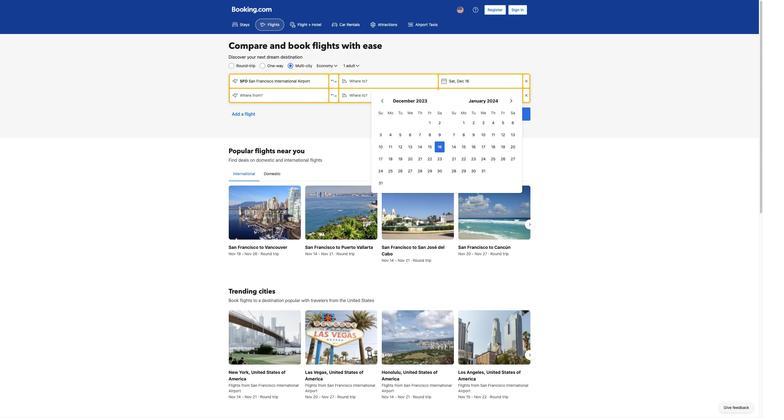 Task type: locate. For each thing, give the bounding box(es) containing it.
3
[[483, 121, 485, 125], [380, 133, 382, 137]]

1 vertical spatial 25
[[389, 169, 393, 174]]

9
[[439, 133, 441, 137], [473, 133, 475, 137]]

0 vertical spatial with
[[342, 40, 361, 52]]

1 horizontal spatial 31
[[482, 169, 486, 174]]

1 horizontal spatial with
[[342, 40, 361, 52]]

22 for 22 option
[[462, 157, 467, 161]]

1 left "2" checkbox
[[463, 121, 465, 125]]

international inside las vegas, united states of america flights from san francisco international airport nov 20 - nov 27 · round trip
[[354, 383, 376, 388]]

of inside new york, united states of america flights from san francisco international airport nov 14 - nov 21 · round trip
[[281, 370, 286, 375]]

taxis
[[429, 22, 438, 27]]

18 December 2023 checkbox
[[386, 154, 396, 165]]

22 for the 22 option
[[428, 157, 433, 161]]

2 horizontal spatial 1
[[463, 121, 465, 125]]

mo down "december"
[[388, 111, 394, 115]]

1 9 from the left
[[439, 133, 441, 137]]

23 inside checkbox
[[438, 157, 442, 161]]

1 horizontal spatial 24
[[482, 157, 486, 161]]

5 January 2024 checkbox
[[499, 118, 509, 129]]

9 for 9 option
[[473, 133, 475, 137]]

18 inside option
[[389, 157, 393, 161]]

round inside san francisco to san josé del cabo nov 14 - nov 21 · round trip
[[413, 258, 425, 263]]

america inside las vegas, united states of america flights from san francisco international airport nov 20 - nov 27 · round trip
[[305, 377, 323, 382]]

0 horizontal spatial 26
[[253, 252, 258, 257]]

december
[[393, 99, 415, 104]]

1 horizontal spatial we
[[481, 111, 487, 115]]

9 inside option
[[473, 133, 475, 137]]

san
[[249, 79, 256, 83], [229, 245, 237, 250], [305, 245, 313, 250], [382, 245, 390, 250], [418, 245, 426, 250], [459, 245, 467, 250], [251, 383, 258, 388], [328, 383, 334, 388], [404, 383, 411, 388], [481, 383, 488, 388]]

23 December 2023 checkbox
[[435, 154, 445, 165]]

23 inside checkbox
[[472, 157, 476, 161]]

states for los angeles, united states of america
[[502, 370, 516, 375]]

cancún
[[495, 245, 511, 250]]

1 vertical spatial 10
[[379, 145, 383, 149]]

22 right the 21 december 2023 checkbox
[[428, 157, 433, 161]]

6 inside 6 "option"
[[409, 133, 412, 137]]

1 mo from the left
[[388, 111, 394, 115]]

3 america from the left
[[382, 377, 400, 382]]

1 horizontal spatial su
[[452, 111, 457, 115]]

america down honolulu,
[[382, 377, 400, 382]]

28 inside 28 checkbox
[[452, 169, 457, 174]]

2 23 from the left
[[472, 157, 476, 161]]

1 horizontal spatial 25
[[491, 157, 496, 161]]

1 horizontal spatial 17
[[482, 145, 486, 149]]

12 inside checkbox
[[502, 133, 506, 137]]

0 horizontal spatial 31
[[379, 181, 383, 186]]

3 inside option
[[483, 121, 485, 125]]

international
[[285, 158, 309, 163]]

francisco inside las vegas, united states of america flights from san francisco international airport nov 20 - nov 27 · round trip
[[335, 383, 353, 388]]

with right popular
[[302, 299, 310, 303]]

flights
[[313, 40, 340, 52], [255, 147, 276, 156], [310, 158, 323, 163], [240, 299, 252, 303]]

2 of from the left
[[359, 370, 364, 375]]

states inside los angeles, united states of america flights from san francisco international airport nov 15 - nov 22 · round trip
[[502, 370, 516, 375]]

stays link
[[228, 19, 255, 31]]

states for new york, united states of america
[[267, 370, 280, 375]]

2 7 from the left
[[453, 133, 455, 137]]

4 inside checkbox
[[390, 133, 392, 137]]

7 inside checkbox
[[419, 133, 422, 137]]

round inside san francisco to vancouver nov 19 - nov 26 · round trip
[[261, 252, 272, 257]]

16 right 15 january 2024 checkbox
[[472, 145, 476, 149]]

0 horizontal spatial 13
[[409, 145, 413, 149]]

fr up 1 december 2023 option
[[429, 111, 432, 115]]

30 right 29 option
[[438, 169, 443, 174]]

0 horizontal spatial fr
[[429, 111, 432, 115]]

united for los angeles, united states of america
[[487, 370, 501, 375]]

28 left 29 option
[[418, 169, 423, 174]]

1 fr from the left
[[429, 111, 432, 115]]

6 December 2023 checkbox
[[406, 130, 416, 141]]

1 horizontal spatial 26
[[398, 169, 403, 174]]

tab list
[[229, 167, 531, 182]]

17 for 17 "checkbox"
[[379, 157, 383, 161]]

su for december
[[379, 111, 383, 115]]

9 right 8 december 2023 option
[[439, 133, 441, 137]]

states inside trending cities book flights to a destination popular with travelers from the united states
[[362, 299, 374, 303]]

0 horizontal spatial 2
[[439, 121, 441, 125]]

york,
[[239, 370, 250, 375]]

2 29 from the left
[[462, 169, 467, 174]]

31 right 30 option
[[482, 169, 486, 174]]

12 left 13 option
[[399, 145, 403, 149]]

0 horizontal spatial 18
[[389, 157, 393, 161]]

4 right 3 option
[[493, 121, 495, 125]]

america for new
[[229, 377, 247, 382]]

19 January 2024 checkbox
[[499, 142, 509, 153]]

0 horizontal spatial 15
[[428, 145, 432, 149]]

19
[[502, 145, 506, 149], [399, 157, 403, 161], [237, 252, 241, 257]]

1 horizontal spatial 3
[[483, 121, 485, 125]]

28
[[418, 169, 423, 174], [452, 169, 457, 174]]

give feedback button
[[720, 403, 754, 413]]

domestic button
[[260, 167, 285, 181]]

20 inside san francisco to cancún nov 20 - nov 27 · round trip
[[467, 252, 471, 257]]

3 right "2" checkbox
[[483, 121, 485, 125]]

15 for 15 january 2024 checkbox
[[462, 145, 466, 149]]

- inside los angeles, united states of america flights from san francisco international airport nov 15 - nov 22 · round trip
[[472, 395, 474, 400]]

14 inside san francisco to san josé del cabo nov 14 - nov 21 · round trip
[[390, 258, 394, 263]]

1 tu from the left
[[399, 111, 403, 115]]

0 vertical spatial 11
[[492, 133, 496, 137]]

22 down angeles,
[[483, 395, 487, 400]]

31 down 24 december 2023 checkbox
[[379, 181, 383, 186]]

flights inside trending cities book flights to a destination popular with travelers from the united states
[[240, 299, 252, 303]]

2 left 3 option
[[473, 121, 475, 125]]

1 left 2 december 2023 option
[[429, 121, 431, 125]]

2 9 from the left
[[473, 133, 475, 137]]

3 left 4 checkbox
[[380, 133, 382, 137]]

1 28 from the left
[[418, 169, 423, 174]]

2 su from the left
[[452, 111, 457, 115]]

4 of from the left
[[517, 370, 521, 375]]

1 horizontal spatial a
[[259, 299, 261, 303]]

11 left the 12 checkbox
[[492, 133, 496, 137]]

28 for 28 checkbox
[[418, 169, 423, 174]]

to left the vancouver
[[260, 245, 264, 250]]

book
[[288, 40, 311, 52]]

15 down angeles,
[[467, 395, 471, 400]]

1 vertical spatial 13
[[409, 145, 413, 149]]

america for las
[[305, 377, 323, 382]]

2 horizontal spatial 26
[[501, 157, 506, 161]]

2 vertical spatial 26
[[253, 252, 258, 257]]

domestic
[[256, 158, 275, 163]]

2 January 2024 checkbox
[[469, 118, 479, 129]]

1 vertical spatial 4
[[390, 133, 392, 137]]

5 inside checkbox
[[400, 133, 402, 137]]

0 horizontal spatial 24
[[379, 169, 383, 174]]

a
[[241, 112, 244, 117], [259, 299, 261, 303]]

domestic
[[264, 172, 281, 176]]

6 right the 5 checkbox
[[409, 133, 412, 137]]

0 vertical spatial 5
[[502, 121, 505, 125]]

4 December 2023 checkbox
[[386, 130, 396, 141]]

to?
[[362, 79, 368, 83], [362, 93, 368, 98]]

11 left the 12 december 2023 option
[[389, 145, 393, 149]]

1 horizontal spatial 19
[[399, 157, 403, 161]]

from left the
[[329, 299, 339, 303]]

0 vertical spatial where to? button
[[340, 75, 438, 88]]

0 horizontal spatial 7
[[419, 133, 422, 137]]

4 January 2024 checkbox
[[489, 118, 499, 129]]

2 8 from the left
[[463, 133, 465, 137]]

flights up economy
[[313, 40, 340, 52]]

sign
[[512, 7, 520, 12]]

30 inside option
[[472, 169, 476, 174]]

1 vertical spatial 11
[[389, 145, 393, 149]]

0 vertical spatial 24
[[482, 157, 486, 161]]

travelers
[[311, 299, 328, 303]]

0 vertical spatial 13
[[511, 133, 516, 137]]

flight
[[245, 112, 256, 117]]

trip inside new york, united states of america flights from san francisco international airport nov 14 - nov 21 · round trip
[[273, 395, 279, 400]]

- inside san francisco to san josé del cabo nov 14 - nov 21 · round trip
[[395, 258, 397, 263]]

22 right 21 option
[[462, 157, 467, 161]]

0 horizontal spatial 16
[[438, 145, 442, 149]]

13 for 13 option
[[409, 145, 413, 149]]

1 horizontal spatial 8
[[463, 133, 465, 137]]

2 for january 2024
[[473, 121, 475, 125]]

30 inside checkbox
[[438, 169, 443, 174]]

airport down new
[[229, 389, 241, 394]]

flight
[[298, 22, 308, 27]]

0 horizontal spatial 11
[[389, 145, 393, 149]]

17
[[482, 145, 486, 149], [379, 157, 383, 161]]

tu down "december"
[[399, 111, 403, 115]]

30 right 29 checkbox
[[472, 169, 476, 174]]

22 inside option
[[428, 157, 433, 161]]

1 horizontal spatial 30
[[472, 169, 476, 174]]

10
[[482, 133, 486, 137], [379, 145, 383, 149]]

1 horizontal spatial mo
[[461, 111, 467, 115]]

0 horizontal spatial we
[[408, 111, 413, 115]]

1 horizontal spatial th
[[491, 111, 496, 115]]

airport down los
[[459, 389, 471, 394]]

1 region from the top
[[224, 184, 535, 266]]

compare and book flights with ease discover your next dream destination
[[229, 40, 383, 60]]

1 vertical spatial 17
[[379, 157, 383, 161]]

0 vertical spatial 18
[[492, 145, 496, 149]]

to inside san francisco to puerto vallarta nov 14 - nov 21 · round trip
[[336, 245, 341, 250]]

0 horizontal spatial 10
[[379, 145, 383, 149]]

region
[[224, 184, 535, 266], [224, 309, 535, 402]]

flights inside new york, united states of america flights from san francisco international airport nov 14 - nov 21 · round trip
[[229, 383, 241, 388]]

16 right 15 december 2023 checkbox
[[438, 145, 442, 149]]

francisco inside honolulu, united states of america flights from san francisco international airport nov 14 - nov 21 · round trip
[[412, 383, 429, 388]]

sign in link
[[509, 5, 528, 15]]

11 for 11 january 2024 checkbox
[[492, 133, 496, 137]]

13 inside option
[[409, 145, 413, 149]]

1 vertical spatial 18
[[389, 157, 393, 161]]

2 grid from the left
[[449, 108, 518, 177]]

0 horizontal spatial 17
[[379, 157, 383, 161]]

su up 3 'option'
[[379, 111, 383, 115]]

1 left adult
[[344, 63, 345, 68]]

26
[[501, 157, 506, 161], [398, 169, 403, 174], [253, 252, 258, 257]]

0 horizontal spatial 4
[[390, 133, 392, 137]]

a right add
[[241, 112, 244, 117]]

21 inside san francisco to san josé del cabo nov 14 - nov 21 · round trip
[[406, 258, 410, 263]]

1 23 from the left
[[438, 157, 442, 161]]

23
[[438, 157, 442, 161], [472, 157, 476, 161]]

from down honolulu,
[[395, 383, 403, 388]]

14
[[418, 145, 423, 149], [452, 145, 456, 149], [314, 252, 318, 257], [390, 258, 394, 263], [237, 395, 241, 400], [390, 395, 394, 400]]

12 right 11 january 2024 checkbox
[[502, 133, 506, 137]]

sfo san francisco international airport
[[240, 79, 310, 83]]

10 January 2024 checkbox
[[479, 130, 489, 141]]

1 horizontal spatial 29
[[462, 169, 467, 174]]

tu for january
[[472, 111, 476, 115]]

1 vertical spatial 26
[[398, 169, 403, 174]]

to left josé
[[413, 245, 417, 250]]

13 right the 12 checkbox
[[511, 133, 516, 137]]

25 right 24 december 2023 checkbox
[[389, 169, 393, 174]]

united right the
[[348, 299, 361, 303]]

honolulu,
[[382, 370, 403, 375]]

united right 'vegas,'
[[329, 370, 344, 375]]

10 right 9 option
[[482, 133, 486, 137]]

from down angeles,
[[472, 383, 480, 388]]

1 vertical spatial 12
[[399, 145, 403, 149]]

0 horizontal spatial a
[[241, 112, 244, 117]]

10 December 2023 checkbox
[[376, 142, 386, 153]]

21 inside san francisco to puerto vallarta nov 14 - nov 21 · round trip
[[330, 252, 334, 257]]

21 inside new york, united states of america flights from san francisco international airport nov 14 - nov 21 · round trip
[[253, 395, 257, 400]]

0 horizontal spatial 25
[[389, 169, 393, 174]]

16 for 16 december 2023 option
[[438, 145, 442, 149]]

31
[[482, 169, 486, 174], [379, 181, 383, 186]]

where to?
[[350, 79, 368, 83], [350, 93, 368, 98]]

flights for las vegas, united states of america
[[305, 383, 317, 388]]

0 horizontal spatial 22
[[428, 157, 433, 161]]

register link
[[485, 5, 507, 15]]

united inside las vegas, united states of america flights from san francisco international airport nov 20 - nov 27 · round trip
[[329, 370, 344, 375]]

where to? for second where to? popup button from the top
[[350, 93, 368, 98]]

su up the 7 option
[[452, 111, 457, 115]]

from down york,
[[242, 383, 250, 388]]

francisco inside san francisco to vancouver nov 19 - nov 26 · round trip
[[238, 245, 259, 250]]

23 left 24 option
[[472, 157, 476, 161]]

flights for new york, united states of america
[[229, 383, 241, 388]]

28 inside 28 checkbox
[[418, 169, 423, 174]]

0 horizontal spatial with
[[302, 299, 310, 303]]

airport down honolulu,
[[382, 389, 394, 394]]

round inside san francisco to cancún nov 20 - nov 27 · round trip
[[491, 252, 502, 257]]

7 right 6 "option"
[[419, 133, 422, 137]]

we up 3 option
[[481, 111, 487, 115]]

15 for 15 december 2023 checkbox
[[428, 145, 432, 149]]

15 right 14 january 2024 checkbox
[[462, 145, 466, 149]]

airport inside honolulu, united states of america flights from san francisco international airport nov 14 - nov 21 · round trip
[[382, 389, 394, 394]]

2 where to? button from the top
[[340, 89, 438, 102]]

1 where to? from the top
[[350, 79, 368, 83]]

economy
[[317, 63, 333, 68]]

5 right "4 january 2024" option
[[502, 121, 505, 125]]

13 right the 12 december 2023 option
[[409, 145, 413, 149]]

a down cities
[[259, 299, 261, 303]]

4
[[493, 121, 495, 125], [390, 133, 392, 137]]

4 america from the left
[[459, 377, 476, 382]]

8 December 2023 checkbox
[[425, 130, 435, 141]]

29 for 29 checkbox
[[462, 169, 467, 174]]

26 December 2023 checkbox
[[396, 166, 406, 177]]

24 December 2023 checkbox
[[376, 166, 386, 177]]

20 December 2023 checkbox
[[406, 154, 416, 165]]

3 inside 'option'
[[380, 133, 382, 137]]

fr up 5 january 2024 checkbox on the top right
[[502, 111, 505, 115]]

11 January 2024 checkbox
[[489, 130, 499, 141]]

2 america from the left
[[305, 377, 323, 382]]

and down near
[[276, 158, 283, 163]]

0 vertical spatial 3
[[483, 121, 485, 125]]

1 horizontal spatial tu
[[472, 111, 476, 115]]

booking.com logo image
[[232, 6, 272, 13], [232, 6, 272, 13]]

1 vertical spatial where to?
[[350, 93, 368, 98]]

0 horizontal spatial 6
[[409, 133, 412, 137]]

2 28 from the left
[[452, 169, 457, 174]]

round inside san francisco to puerto vallarta nov 14 - nov 21 · round trip
[[337, 252, 348, 257]]

17 right 16 checkbox
[[482, 145, 486, 149]]

destination down cities
[[262, 299, 284, 303]]

2 region from the top
[[224, 309, 535, 402]]

19 for the 19 option
[[399, 157, 403, 161]]

0 vertical spatial 17
[[482, 145, 486, 149]]

24 right 23 checkbox
[[482, 157, 486, 161]]

15 inside checkbox
[[428, 145, 432, 149]]

· inside las vegas, united states of america flights from san francisco international airport nov 20 - nov 27 · round trip
[[336, 395, 337, 400]]

0 horizontal spatial grid
[[376, 108, 445, 189]]

1 December 2023 checkbox
[[425, 118, 435, 129]]

1 vertical spatial and
[[276, 158, 283, 163]]

2 for december 2023
[[439, 121, 441, 125]]

th up "4 january 2024" option
[[491, 111, 496, 115]]

0 horizontal spatial 28
[[418, 169, 423, 174]]

1 8 from the left
[[429, 133, 432, 137]]

18 right 17 "checkbox"
[[389, 157, 393, 161]]

america inside new york, united states of america flights from san francisco international airport nov 14 - nov 21 · round trip
[[229, 377, 247, 382]]

0 horizontal spatial sa
[[438, 111, 442, 115]]

grid for january
[[449, 108, 518, 177]]

united right angeles,
[[487, 370, 501, 375]]

0 horizontal spatial 5
[[400, 133, 402, 137]]

5
[[502, 121, 505, 125], [400, 133, 402, 137]]

1 horizontal spatial 18
[[492, 145, 496, 149]]

your
[[247, 55, 256, 60]]

with
[[342, 40, 361, 52], [302, 299, 310, 303]]

to inside san francisco to vancouver nov 19 - nov 26 · round trip
[[260, 245, 264, 250]]

from inside honolulu, united states of america flights from san francisco international airport nov 14 - nov 21 · round trip
[[395, 383, 403, 388]]

5 right 4 checkbox
[[400, 133, 402, 137]]

and inside compare and book flights with ease discover your next dream destination
[[270, 40, 286, 52]]

26 inside san francisco to vancouver nov 19 - nov 26 · round trip
[[253, 252, 258, 257]]

0 horizontal spatial 12
[[399, 145, 403, 149]]

1 30 from the left
[[438, 169, 443, 174]]

los angeles, united states of america flights from san francisco international airport nov 15 - nov 22 · round trip
[[459, 370, 529, 400]]

one-way
[[268, 63, 284, 68]]

america down las
[[305, 377, 323, 382]]

1 2 from the left
[[439, 121, 441, 125]]

25 January 2024 checkbox
[[489, 154, 499, 165]]

2 horizontal spatial 22
[[483, 395, 487, 400]]

19 for 19 checkbox
[[502, 145, 506, 149]]

2 horizontal spatial 15
[[467, 395, 471, 400]]

29
[[428, 169, 433, 174], [462, 169, 467, 174]]

2 30 from the left
[[472, 169, 476, 174]]

we
[[408, 111, 413, 115], [481, 111, 487, 115]]

to left puerto
[[336, 245, 341, 250]]

2 we from the left
[[481, 111, 487, 115]]

trending
[[229, 288, 257, 297]]

america inside los angeles, united states of america flights from san francisco international airport nov 15 - nov 22 · round trip
[[459, 377, 476, 382]]

28 December 2023 checkbox
[[416, 166, 425, 177]]

tu up "2" checkbox
[[472, 111, 476, 115]]

san francisco to cancún image
[[459, 186, 531, 240]]

2 right 1 december 2023 option
[[439, 121, 441, 125]]

america
[[229, 377, 247, 382], [305, 377, 323, 382], [382, 377, 400, 382], [459, 377, 476, 382]]

7
[[419, 133, 422, 137], [453, 133, 455, 137]]

29 inside 29 option
[[428, 169, 433, 174]]

1 horizontal spatial fr
[[502, 111, 505, 115]]

destination inside trending cities book flights to a destination popular with travelers from the united states
[[262, 299, 284, 303]]

united right honolulu,
[[404, 370, 418, 375]]

and up "dream"
[[270, 40, 286, 52]]

fr
[[429, 111, 432, 115], [502, 111, 505, 115]]

we down "december 2023"
[[408, 111, 413, 115]]

15 December 2023 checkbox
[[425, 142, 435, 153]]

find
[[229, 158, 237, 163]]

2 2 from the left
[[473, 121, 475, 125]]

0 horizontal spatial 30
[[438, 169, 443, 174]]

1 horizontal spatial 22
[[462, 157, 467, 161]]

1 horizontal spatial sa
[[511, 111, 516, 115]]

francisco inside san francisco to san josé del cabo nov 14 - nov 21 · round trip
[[391, 245, 412, 250]]

airport inside new york, united states of america flights from san francisco international airport nov 14 - nov 21 · round trip
[[229, 389, 241, 394]]

th down 2023
[[418, 111, 423, 115]]

0 vertical spatial destination
[[281, 55, 303, 60]]

15 right 14 december 2023 option
[[428, 145, 432, 149]]

25 right 24 option
[[491, 157, 496, 161]]

1 horizontal spatial 9
[[473, 133, 475, 137]]

24 inside option
[[482, 157, 486, 161]]

where
[[350, 79, 361, 83], [240, 93, 252, 98], [350, 93, 361, 98]]

mo up 1 january 2024 option
[[461, 111, 467, 115]]

2 vertical spatial 19
[[237, 252, 241, 257]]

1 vertical spatial where to? button
[[340, 89, 438, 102]]

popular flights near you find deals on domestic and international flights
[[229, 147, 323, 163]]

from down 'vegas,'
[[318, 383, 327, 388]]

16 inside checkbox
[[472, 145, 476, 149]]

vegas,
[[314, 370, 328, 375]]

flights inside las vegas, united states of america flights from san francisco international airport nov 20 - nov 27 · round trip
[[305, 383, 317, 388]]

sa for 2023
[[438, 111, 442, 115]]

states
[[362, 299, 374, 303], [267, 370, 280, 375], [345, 370, 358, 375], [419, 370, 433, 375], [502, 370, 516, 375]]

12 inside option
[[399, 145, 403, 149]]

1 grid from the left
[[376, 108, 445, 189]]

0 horizontal spatial 3
[[380, 133, 382, 137]]

16 right dec at the top
[[466, 79, 470, 83]]

31 January 2024 checkbox
[[479, 166, 489, 177]]

18 right 17 option
[[492, 145, 496, 149]]

17 January 2024 checkbox
[[479, 142, 489, 153]]

1 vertical spatial 6
[[409, 133, 412, 137]]

1 horizontal spatial 15
[[462, 145, 466, 149]]

1 of from the left
[[281, 370, 286, 375]]

2 tu from the left
[[472, 111, 476, 115]]

9 inside checkbox
[[439, 133, 441, 137]]

san francisco to vancouver image
[[229, 186, 301, 240]]

6 down search
[[512, 121, 515, 125]]

17 left the 18 option
[[379, 157, 383, 161]]

0 vertical spatial 12
[[502, 133, 506, 137]]

to for cancún
[[489, 245, 494, 250]]

12 December 2023 checkbox
[[396, 142, 406, 153]]

2 where to? from the top
[[350, 93, 368, 98]]

1 vertical spatial 3
[[380, 133, 382, 137]]

2 inside option
[[439, 121, 441, 125]]

30
[[438, 169, 443, 174], [472, 169, 476, 174]]

th for 2023
[[418, 111, 423, 115]]

2 sa from the left
[[511, 111, 516, 115]]

23 January 2024 checkbox
[[469, 154, 479, 165]]

25 for 25 december 2023 checkbox
[[389, 169, 393, 174]]

with up adult
[[342, 40, 361, 52]]

3 of from the left
[[434, 370, 438, 375]]

2 horizontal spatial 16
[[472, 145, 476, 149]]

1 horizontal spatial 12
[[502, 133, 506, 137]]

0 vertical spatial 25
[[491, 157, 496, 161]]

vancouver
[[265, 245, 288, 250]]

1 vertical spatial 31
[[379, 181, 383, 186]]

from for new york, united states of america
[[242, 383, 250, 388]]

destination
[[281, 55, 303, 60], [262, 299, 284, 303]]

28 left 29 checkbox
[[452, 169, 457, 174]]

0 vertical spatial where to?
[[350, 79, 368, 83]]

26 January 2024 checkbox
[[499, 154, 509, 165]]

trip inside las vegas, united states of america flights from san francisco international airport nov 20 - nov 27 · round trip
[[350, 395, 356, 400]]

6
[[512, 121, 515, 125], [409, 133, 412, 137]]

search
[[509, 112, 522, 116]]

1 29 from the left
[[428, 169, 433, 174]]

1 horizontal spatial 23
[[472, 157, 476, 161]]

8 for 8 checkbox
[[463, 133, 465, 137]]

19 inside checkbox
[[502, 145, 506, 149]]

31 for 31 january 2024 checkbox
[[482, 169, 486, 174]]

1 we from the left
[[408, 111, 413, 115]]

6 January 2024 checkbox
[[509, 118, 518, 129]]

sa up 6 january 2024 option
[[511, 111, 516, 115]]

and
[[270, 40, 286, 52], [276, 158, 283, 163]]

22 January 2024 checkbox
[[459, 154, 469, 165]]

0 vertical spatial and
[[270, 40, 286, 52]]

31 December 2023 checkbox
[[376, 178, 386, 189]]

1 america from the left
[[229, 377, 247, 382]]

14 inside 14 december 2023 option
[[418, 145, 423, 149]]

10 inside checkbox
[[482, 133, 486, 137]]

8 inside 8 december 2023 option
[[429, 133, 432, 137]]

1 th from the left
[[418, 111, 423, 115]]

0 vertical spatial a
[[241, 112, 244, 117]]

from for los angeles, united states of america
[[472, 383, 480, 388]]

airport
[[416, 22, 428, 27], [298, 79, 310, 83], [229, 389, 241, 394], [305, 389, 318, 394], [382, 389, 394, 394], [459, 389, 471, 394]]

1 horizontal spatial 28
[[452, 169, 457, 174]]

5 December 2023 checkbox
[[396, 130, 406, 141]]

america for los
[[459, 377, 476, 382]]

states inside new york, united states of america flights from san francisco international airport nov 14 - nov 21 · round trip
[[267, 370, 280, 375]]

2 mo from the left
[[461, 111, 467, 115]]

january
[[469, 99, 486, 104]]

8 January 2024 checkbox
[[459, 130, 469, 141]]

to down trending on the left of the page
[[254, 299, 258, 303]]

9 right 8 checkbox
[[473, 133, 475, 137]]

round inside los angeles, united states of america flights from san francisco international airport nov 15 - nov 22 · round trip
[[490, 395, 502, 400]]

24 left 25 december 2023 checkbox
[[379, 169, 383, 174]]

flight + hotel
[[298, 22, 322, 27]]

destination up 'multi-'
[[281, 55, 303, 60]]

to left cancún
[[489, 245, 494, 250]]

airport taxis
[[416, 22, 438, 27]]

1 sa from the left
[[438, 111, 442, 115]]

america down new
[[229, 377, 247, 382]]

18 inside checkbox
[[492, 145, 496, 149]]

los angeles, united states of america image
[[459, 311, 531, 365]]

5 for the 5 checkbox
[[400, 133, 402, 137]]

airport down las
[[305, 389, 318, 394]]

new
[[229, 370, 238, 375]]

0 vertical spatial 19
[[502, 145, 506, 149]]

8 right "7" checkbox in the right top of the page
[[429, 133, 432, 137]]

united inside new york, united states of america flights from san francisco international airport nov 14 - nov 21 · round trip
[[251, 370, 266, 375]]

0 horizontal spatial su
[[379, 111, 383, 115]]

25 December 2023 checkbox
[[386, 166, 396, 177]]

21 January 2024 checkbox
[[449, 154, 459, 165]]

1 vertical spatial destination
[[262, 299, 284, 303]]

international
[[275, 79, 297, 83], [233, 172, 255, 176], [277, 383, 299, 388], [354, 383, 376, 388], [430, 383, 452, 388], [507, 383, 529, 388]]

1 su from the left
[[379, 111, 383, 115]]

16 for 16 checkbox
[[472, 145, 476, 149]]

san francisco to puerto vallarta image
[[305, 186, 378, 240]]

·
[[259, 252, 260, 257], [335, 252, 336, 257], [489, 252, 490, 257], [411, 258, 412, 263], [258, 395, 259, 400], [336, 395, 337, 400], [411, 395, 412, 400], [488, 395, 489, 400]]

21 December 2023 checkbox
[[416, 154, 425, 165]]

of for los angeles, united states of america
[[517, 370, 521, 375]]

1 horizontal spatial grid
[[449, 108, 518, 177]]

where to? for first where to? popup button from the top
[[350, 79, 368, 83]]

honolulu, united states of america image
[[382, 311, 454, 365]]

7 left 8 checkbox
[[453, 133, 455, 137]]

10 left 11 december 2023 checkbox
[[379, 145, 383, 149]]

sa up 2 december 2023 option
[[438, 111, 442, 115]]

round-trip
[[237, 63, 256, 68]]

grid
[[376, 108, 445, 189], [449, 108, 518, 177]]

2 horizontal spatial 19
[[502, 145, 506, 149]]

sa
[[438, 111, 442, 115], [511, 111, 516, 115]]

josé
[[427, 245, 437, 250]]

airport inside los angeles, united states of america flights from san francisco international airport nov 15 - nov 22 · round trip
[[459, 389, 471, 394]]

20 inside option
[[408, 157, 413, 161]]

1 horizontal spatial 16
[[466, 79, 470, 83]]

1 vertical spatial 5
[[400, 133, 402, 137]]

to inside san francisco to cancún nov 20 - nov 27 · round trip
[[489, 245, 494, 250]]

2 fr from the left
[[502, 111, 505, 115]]

united right york,
[[251, 370, 266, 375]]

11 inside 11 december 2023 checkbox
[[389, 145, 393, 149]]

1 for december
[[429, 121, 431, 125]]

from
[[329, 299, 339, 303], [242, 383, 250, 388], [318, 383, 327, 388], [395, 383, 403, 388], [472, 383, 480, 388]]

2 th from the left
[[491, 111, 496, 115]]

flights down trending on the left of the page
[[240, 299, 252, 303]]

1 7 from the left
[[419, 133, 422, 137]]

0 vertical spatial region
[[224, 184, 535, 266]]

7 for "7" checkbox in the right top of the page
[[419, 133, 422, 137]]

from inside new york, united states of america flights from san francisco international airport nov 14 - nov 21 · round trip
[[242, 383, 250, 388]]

1 vertical spatial 19
[[399, 157, 403, 161]]

flights
[[268, 22, 280, 27], [229, 383, 241, 388], [305, 383, 317, 388], [382, 383, 394, 388], [459, 383, 470, 388]]

1 horizontal spatial 7
[[453, 133, 455, 137]]

san francisco to puerto vallarta nov 14 - nov 21 · round trip
[[305, 245, 373, 257]]

to
[[260, 245, 264, 250], [336, 245, 341, 250], [413, 245, 417, 250], [489, 245, 494, 250], [254, 299, 258, 303]]

13
[[511, 133, 516, 137], [409, 145, 413, 149]]

24 for 24 december 2023 checkbox
[[379, 169, 383, 174]]

14 January 2024 checkbox
[[449, 142, 459, 153]]

united inside los angeles, united states of america flights from san francisco international airport nov 15 - nov 22 · round trip
[[487, 370, 501, 375]]

8 right the 7 option
[[463, 133, 465, 137]]



Task type: describe. For each thing, give the bounding box(es) containing it.
7 January 2024 checkbox
[[449, 130, 459, 141]]

of for new york, united states of america
[[281, 370, 286, 375]]

trip inside honolulu, united states of america flights from san francisco international airport nov 14 - nov 21 · round trip
[[426, 395, 432, 400]]

sat, dec 16
[[449, 79, 470, 83]]

14 inside san francisco to puerto vallarta nov 14 - nov 21 · round trip
[[314, 252, 318, 257]]

san inside new york, united states of america flights from san francisco international airport nov 14 - nov 21 · round trip
[[251, 383, 258, 388]]

dec
[[457, 79, 464, 83]]

15 inside los angeles, united states of america flights from san francisco international airport nov 15 - nov 22 · round trip
[[467, 395, 471, 400]]

where from?
[[240, 93, 263, 98]]

airport left taxis
[[416, 22, 428, 27]]

cities
[[259, 288, 276, 297]]

attractions link
[[366, 19, 402, 31]]

30 December 2023 checkbox
[[435, 166, 445, 177]]

19 December 2023 checkbox
[[396, 154, 406, 165]]

trip inside los angeles, united states of america flights from san francisco international airport nov 15 - nov 22 · round trip
[[503, 395, 509, 400]]

stays
[[240, 22, 250, 27]]

9 January 2024 checkbox
[[469, 130, 479, 141]]

san inside san francisco to puerto vallarta nov 14 - nov 21 · round trip
[[305, 245, 313, 250]]

· inside san francisco to cancún nov 20 - nov 27 · round trip
[[489, 252, 490, 257]]

2023
[[417, 99, 428, 104]]

from inside trending cities book flights to a destination popular with travelers from the united states
[[329, 299, 339, 303]]

round inside las vegas, united states of america flights from san francisco international airport nov 20 - nov 27 · round trip
[[338, 395, 349, 400]]

16 cell
[[435, 141, 445, 153]]

2024
[[487, 99, 499, 104]]

san francisco to san josé del cabo image
[[382, 186, 454, 240]]

search button
[[501, 108, 531, 121]]

united inside honolulu, united states of america flights from san francisco international airport nov 14 - nov 21 · round trip
[[404, 370, 418, 375]]

francisco inside san francisco to cancún nov 20 - nov 27 · round trip
[[468, 245, 488, 250]]

near
[[277, 147, 291, 156]]

22 December 2023 checkbox
[[425, 154, 435, 165]]

united inside trending cities book flights to a destination popular with travelers from the united states
[[348, 299, 361, 303]]

honolulu, united states of america flights from san francisco international airport nov 14 - nov 21 · round trip
[[382, 370, 452, 400]]

with inside trending cities book flights to a destination popular with travelers from the united states
[[302, 299, 310, 303]]

destination inside compare and book flights with ease discover your next dream destination
[[281, 55, 303, 60]]

- inside san francisco to cancún nov 20 - nov 27 · round trip
[[472, 252, 474, 257]]

23 for "23 december 2023" checkbox
[[438, 157, 442, 161]]

16 inside dropdown button
[[466, 79, 470, 83]]

3 for 3 option
[[483, 121, 485, 125]]

· inside los angeles, united states of america flights from san francisco international airport nov 15 - nov 22 · round trip
[[488, 395, 489, 400]]

december 2023
[[393, 99, 428, 104]]

6 for 6 january 2024 option
[[512, 121, 515, 125]]

add
[[232, 112, 240, 117]]

29 January 2024 checkbox
[[459, 166, 469, 177]]

27 January 2024 checkbox
[[509, 154, 518, 165]]

united for las vegas, united states of america
[[329, 370, 344, 375]]

car rentals
[[340, 22, 360, 27]]

angeles,
[[467, 370, 486, 375]]

one-
[[268, 63, 277, 68]]

6 for 6 "option"
[[409, 133, 412, 137]]

international inside new york, united states of america flights from san francisco international airport nov 14 - nov 21 · round trip
[[277, 383, 299, 388]]

give
[[725, 406, 732, 410]]

to for vancouver
[[260, 245, 264, 250]]

11 December 2023 checkbox
[[386, 142, 396, 153]]

las vegas, united states of america flights from san francisco international airport nov 20 - nov 27 · round trip
[[305, 370, 376, 400]]

san francisco to cancún nov 20 - nov 27 · round trip
[[459, 245, 511, 257]]

28 for 28 checkbox
[[452, 169, 457, 174]]

san inside honolulu, united states of america flights from san francisco international airport nov 14 - nov 21 · round trip
[[404, 383, 411, 388]]

1 inside dropdown button
[[344, 63, 345, 68]]

january 2024
[[469, 99, 499, 104]]

with inside compare and book flights with ease discover your next dream destination
[[342, 40, 361, 52]]

19 inside san francisco to vancouver nov 19 - nov 26 · round trip
[[237, 252, 241, 257]]

fr for 2024
[[502, 111, 505, 115]]

airport inside las vegas, united states of america flights from san francisco international airport nov 20 - nov 27 · round trip
[[305, 389, 318, 394]]

international inside international "button"
[[233, 172, 255, 176]]

hotel
[[312, 22, 322, 27]]

12 for the 12 december 2023 option
[[399, 145, 403, 149]]

san francisco to san josé del cabo nov 14 - nov 21 · round trip
[[382, 245, 445, 263]]

27 December 2023 checkbox
[[406, 166, 416, 177]]

1 where to? button from the top
[[340, 75, 438, 88]]

dream
[[267, 55, 280, 60]]

31 for 31 december 2023 checkbox
[[379, 181, 383, 186]]

- inside san francisco to vancouver nov 19 - nov 26 · round trip
[[242, 252, 244, 257]]

10 for 10 checkbox
[[482, 133, 486, 137]]

international inside los angeles, united states of america flights from san francisco international airport nov 15 - nov 22 · round trip
[[507, 383, 529, 388]]

region containing new york, united states of america
[[224, 309, 535, 402]]

22 inside los angeles, united states of america flights from san francisco international airport nov 15 - nov 22 · round trip
[[483, 395, 487, 400]]

30 for 30 december 2023 checkbox
[[438, 169, 443, 174]]

adult
[[347, 63, 355, 68]]

23 for 23 checkbox
[[472, 157, 476, 161]]

united for new york, united states of america
[[251, 370, 266, 375]]

las vegas, united states of america image
[[305, 311, 378, 365]]

18 for the 18 option
[[389, 157, 393, 161]]

· inside san francisco to vancouver nov 19 - nov 26 · round trip
[[259, 252, 260, 257]]

flights inside compare and book flights with ease discover your next dream destination
[[313, 40, 340, 52]]

from?
[[253, 93, 263, 98]]

21 inside honolulu, united states of america flights from san francisco international airport nov 14 - nov 21 · round trip
[[406, 395, 410, 400]]

20 January 2024 checkbox
[[509, 142, 518, 153]]

30 for 30 option
[[472, 169, 476, 174]]

5 for 5 january 2024 checkbox on the top right
[[502, 121, 505, 125]]

13 January 2024 checkbox
[[509, 130, 518, 141]]

attractions
[[378, 22, 398, 27]]

we for january
[[481, 111, 487, 115]]

international button
[[229, 167, 260, 181]]

29 for 29 option
[[428, 169, 433, 174]]

7 December 2023 checkbox
[[416, 130, 425, 141]]

flights up the domestic
[[255, 147, 276, 156]]

sat,
[[449, 79, 456, 83]]

del
[[438, 245, 445, 250]]

9 for "9" checkbox
[[439, 133, 441, 137]]

20 inside las vegas, united states of america flights from san francisco international airport nov 20 - nov 27 · round trip
[[314, 395, 318, 400]]

airport taxis link
[[404, 19, 443, 31]]

san inside san francisco to cancún nov 20 - nov 27 · round trip
[[459, 245, 467, 250]]

4 for 4 checkbox
[[390, 133, 392, 137]]

region containing san francisco to vancouver
[[224, 184, 535, 266]]

12 for the 12 checkbox
[[502, 133, 506, 137]]

27 inside las vegas, united states of america flights from san francisco international airport nov 20 - nov 27 · round trip
[[330, 395, 335, 400]]

cabo
[[382, 252, 393, 257]]

· inside new york, united states of america flights from san francisco international airport nov 14 - nov 21 · round trip
[[258, 395, 259, 400]]

- inside las vegas, united states of america flights from san francisco international airport nov 20 - nov 27 · round trip
[[319, 395, 321, 400]]

international inside honolulu, united states of america flights from san francisco international airport nov 14 - nov 21 · round trip
[[430, 383, 452, 388]]

20 inside checkbox
[[511, 145, 516, 149]]

of for las vegas, united states of america
[[359, 370, 364, 375]]

discover
[[229, 55, 246, 60]]

tu for december
[[399, 111, 403, 115]]

26 for 26 option
[[501, 157, 506, 161]]

1 for january
[[463, 121, 465, 125]]

14 inside honolulu, united states of america flights from san francisco international airport nov 14 - nov 21 · round trip
[[390, 395, 394, 400]]

8 for 8 december 2023 option
[[429, 133, 432, 137]]

21 inside option
[[452, 157, 456, 161]]

· inside san francisco to puerto vallarta nov 14 - nov 21 · round trip
[[335, 252, 336, 257]]

- inside new york, united states of america flights from san francisco international airport nov 14 - nov 21 · round trip
[[242, 395, 244, 400]]

to inside trending cities book flights to a destination popular with travelers from the united states
[[254, 299, 258, 303]]

24 January 2024 checkbox
[[479, 154, 489, 165]]

2 December 2023 checkbox
[[435, 118, 445, 129]]

grid for december
[[376, 108, 445, 189]]

12 January 2024 checkbox
[[499, 130, 509, 141]]

29 December 2023 checkbox
[[425, 166, 435, 177]]

+
[[309, 22, 311, 27]]

flights for los angeles, united states of america
[[459, 383, 470, 388]]

mo for january
[[461, 111, 467, 115]]

14 December 2023 checkbox
[[416, 142, 425, 153]]

add a flight
[[232, 112, 256, 117]]

· inside san francisco to san josé del cabo nov 14 - nov 21 · round trip
[[411, 258, 412, 263]]

11 for 11 december 2023 checkbox
[[389, 145, 393, 149]]

san francisco to vancouver nov 19 - nov 26 · round trip
[[229, 245, 288, 257]]

13 December 2023 checkbox
[[406, 142, 416, 153]]

on
[[250, 158, 255, 163]]

21 inside checkbox
[[418, 157, 422, 161]]

puerto
[[342, 245, 356, 250]]

flights inside honolulu, united states of america flights from san francisco international airport nov 14 - nov 21 · round trip
[[382, 383, 394, 388]]

rentals
[[347, 22, 360, 27]]

4 for "4 january 2024" option
[[493, 121, 495, 125]]

register
[[488, 7, 503, 12]]

san inside san francisco to vancouver nov 19 - nov 26 · round trip
[[229, 245, 237, 250]]

las
[[305, 370, 313, 375]]

popular
[[285, 299, 301, 303]]

1 January 2024 checkbox
[[459, 118, 469, 129]]

3 January 2024 checkbox
[[479, 118, 489, 129]]

13 for 13 january 2024 checkbox at the top
[[511, 133, 516, 137]]

18 January 2024 checkbox
[[489, 142, 499, 153]]

from for las vegas, united states of america
[[318, 383, 327, 388]]

round inside new york, united states of america flights from san francisco international airport nov 14 - nov 21 · round trip
[[260, 395, 272, 400]]

to for san
[[413, 245, 417, 250]]

you
[[293, 147, 305, 156]]

th for 2024
[[491, 111, 496, 115]]

9 December 2023 checkbox
[[435, 130, 445, 141]]

where inside popup button
[[240, 93, 252, 98]]

su for january
[[452, 111, 457, 115]]

in
[[521, 7, 524, 12]]

airport down the multi-city
[[298, 79, 310, 83]]

1 adult button
[[343, 63, 361, 69]]

multi-
[[296, 63, 306, 68]]

san inside las vegas, united states of america flights from san francisco international airport nov 20 - nov 27 · round trip
[[328, 383, 334, 388]]

trip inside san francisco to vancouver nov 19 - nov 26 · round trip
[[273, 252, 279, 257]]

7 for the 7 option
[[453, 133, 455, 137]]

16 January 2024 checkbox
[[469, 142, 479, 153]]

24 for 24 option
[[482, 157, 486, 161]]

trip inside san francisco to cancún nov 20 - nov 27 · round trip
[[503, 252, 509, 257]]

14 inside new york, united states of america flights from san francisco international airport nov 14 - nov 21 · round trip
[[237, 395, 241, 400]]

fr for 2023
[[429, 111, 432, 115]]

16 December 2023 checkbox
[[435, 142, 445, 153]]

trip inside san francisco to san josé del cabo nov 14 - nov 21 · round trip
[[426, 258, 432, 263]]

3 for 3 'option'
[[380, 133, 382, 137]]

add a flight button
[[229, 108, 259, 121]]

san inside los angeles, united states of america flights from san francisco international airport nov 15 - nov 22 · round trip
[[481, 383, 488, 388]]

states inside honolulu, united states of america flights from san francisco international airport nov 14 - nov 21 · round trip
[[419, 370, 433, 375]]

francisco inside new york, united states of america flights from san francisco international airport nov 14 - nov 21 · round trip
[[259, 383, 276, 388]]

to for puerto
[[336, 245, 341, 250]]

give feedback
[[725, 406, 750, 410]]

sfo
[[240, 79, 248, 83]]

feedback
[[733, 406, 750, 410]]

the
[[340, 299, 346, 303]]

round-
[[237, 63, 250, 68]]

sat, dec 16 button
[[439, 75, 523, 88]]

of inside honolulu, united states of america flights from san francisco international airport nov 14 - nov 21 · round trip
[[434, 370, 438, 375]]

17 December 2023 checkbox
[[376, 154, 386, 165]]

17 for 17 option
[[482, 145, 486, 149]]

27 inside san francisco to cancún nov 20 - nov 27 · round trip
[[483, 252, 488, 257]]

flights right the international
[[310, 158, 323, 163]]

· inside honolulu, united states of america flights from san francisco international airport nov 14 - nov 21 · round trip
[[411, 395, 412, 400]]

francisco inside san francisco to puerto vallarta nov 14 - nov 21 · round trip
[[315, 245, 335, 250]]

26 for 26 option on the top
[[398, 169, 403, 174]]

1 to? from the top
[[362, 79, 368, 83]]

sa for 2024
[[511, 111, 516, 115]]

30 January 2024 checkbox
[[469, 166, 479, 177]]

los
[[459, 370, 466, 375]]

round inside honolulu, united states of america flights from san francisco international airport nov 14 - nov 21 · round trip
[[413, 395, 425, 400]]

flights link
[[256, 19, 284, 31]]

and inside popular flights near you find deals on domestic and international flights
[[276, 158, 283, 163]]

18 for 18 january 2024 checkbox
[[492, 145, 496, 149]]

popular
[[229, 147, 254, 156]]

way
[[277, 63, 284, 68]]

francisco inside los angeles, united states of america flights from san francisco international airport nov 15 - nov 22 · round trip
[[489, 383, 506, 388]]

trip inside san francisco to puerto vallarta nov 14 - nov 21 · round trip
[[349, 252, 355, 257]]

25 for 25 january 2024 checkbox
[[491, 157, 496, 161]]

book
[[229, 299, 239, 303]]

trending cities book flights to a destination popular with travelers from the united states
[[229, 288, 374, 303]]

28 January 2024 checkbox
[[449, 166, 459, 177]]

14 inside 14 january 2024 checkbox
[[452, 145, 456, 149]]

deals
[[239, 158, 249, 163]]

america inside honolulu, united states of america flights from san francisco international airport nov 14 - nov 21 · round trip
[[382, 377, 400, 382]]

1 adult
[[344, 63, 355, 68]]

new york, united states of america image
[[229, 311, 301, 365]]

mo for december
[[388, 111, 394, 115]]

a inside trending cities book flights to a destination popular with travelers from the united states
[[259, 299, 261, 303]]

new york, united states of america flights from san francisco international airport nov 14 - nov 21 · round trip
[[229, 370, 299, 400]]

compare
[[229, 40, 268, 52]]

2 to? from the top
[[362, 93, 368, 98]]

3 December 2023 checkbox
[[376, 130, 386, 141]]

- inside honolulu, united states of america flights from san francisco international airport nov 14 - nov 21 · round trip
[[395, 395, 397, 400]]

- inside san francisco to puerto vallarta nov 14 - nov 21 · round trip
[[319, 252, 321, 257]]

flight + hotel link
[[286, 19, 326, 31]]

sign in
[[512, 7, 524, 12]]

we for december
[[408, 111, 413, 115]]

tab list containing international
[[229, 167, 531, 182]]

15 January 2024 checkbox
[[459, 142, 469, 153]]

10 for the 10 checkbox
[[379, 145, 383, 149]]

multi-city
[[296, 63, 313, 68]]

a inside button
[[241, 112, 244, 117]]

next
[[257, 55, 266, 60]]

car
[[340, 22, 346, 27]]

states for las vegas, united states of america
[[345, 370, 358, 375]]



Task type: vqa. For each thing, say whether or not it's contained in the screenshot.
MORE to the top
no



